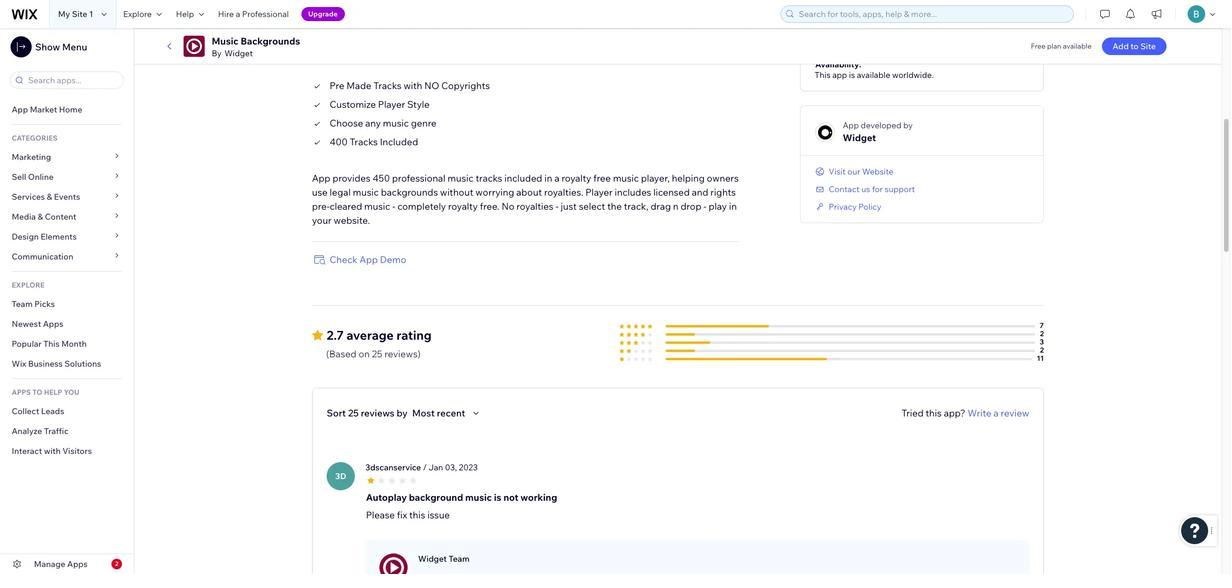 Task type: vqa. For each thing, say whether or not it's contained in the screenshot.
Media & Content link
yes



Task type: describe. For each thing, give the bounding box(es) containing it.
website.
[[334, 214, 370, 226]]

services & events
[[12, 192, 80, 202]]

customize
[[330, 98, 376, 110]]

no
[[502, 200, 514, 212]]

visit our website
[[829, 166, 894, 177]]

0 vertical spatial site
[[72, 9, 87, 19]]

Search for tools, apps, help & more... field
[[795, 6, 1070, 22]]

availability: this app is available worldwide.
[[815, 59, 934, 80]]

support
[[885, 184, 915, 195]]

1 horizontal spatial in
[[729, 200, 737, 212]]

sell online
[[12, 172, 54, 182]]

completely
[[397, 200, 446, 212]]

interact with visitors
[[12, 446, 92, 457]]

developed by widget image
[[815, 122, 836, 143]]

wix business solutions
[[12, 359, 101, 370]]

sell
[[12, 172, 26, 182]]

my
[[58, 9, 70, 19]]

not
[[503, 492, 518, 504]]

write a review button
[[968, 406, 1029, 420]]

1 vertical spatial by
[[397, 407, 408, 419]]

just
[[561, 200, 577, 212]]

media & content link
[[0, 207, 134, 227]]

business
[[28, 359, 63, 370]]

your
[[312, 214, 332, 226]]

this for availability:
[[815, 70, 831, 80]]

app
[[832, 70, 847, 80]]

music up the without
[[448, 172, 474, 184]]

collect
[[12, 406, 39, 417]]

collect leads link
[[0, 402, 134, 422]]

and
[[692, 186, 708, 198]]

backgrounds
[[381, 186, 438, 198]]

app market home
[[12, 104, 82, 115]]

1 vertical spatial 2
[[1040, 346, 1044, 355]]

plan
[[1047, 42, 1061, 50]]

n
[[673, 200, 679, 212]]

app for app market home
[[12, 104, 28, 115]]

1 vertical spatial 25
[[348, 407, 359, 419]]

app provides 450 professional music tracks included in a royalty free music player, helping owners use legal music backgrounds without worrying about royalties. player includes licensed and rights pre-cleared music - completely royalty free. no royalties - just select the track, drag n drop - play in your website.
[[312, 172, 739, 226]]

developed
[[861, 120, 901, 131]]

use
[[312, 186, 328, 198]]

by
[[212, 48, 222, 59]]

this for popular
[[43, 339, 60, 350]]

check
[[330, 254, 357, 265]]

owners
[[707, 172, 739, 184]]

& for events
[[47, 192, 52, 202]]

website
[[862, 166, 894, 177]]

provides
[[333, 172, 370, 184]]

interact with visitors link
[[0, 442, 134, 462]]

fix
[[397, 509, 407, 521]]

0 vertical spatial 25
[[372, 348, 382, 360]]

most recent button
[[412, 406, 483, 420]]

leads
[[41, 406, 64, 417]]

availability:
[[815, 59, 861, 70]]

upgrade button
[[301, 7, 345, 21]]

analyze
[[12, 426, 42, 437]]

400 tracks included
[[330, 136, 418, 148]]

issue
[[427, 509, 450, 521]]

help
[[44, 388, 62, 397]]

player,
[[641, 172, 670, 184]]

(based
[[326, 348, 357, 360]]

upgrade
[[308, 9, 338, 18]]

backgrounds
[[241, 35, 300, 47]]

included
[[504, 172, 542, 184]]

0 horizontal spatial player
[[378, 98, 405, 110]]

choose
[[330, 117, 363, 129]]

0 vertical spatial this
[[926, 407, 942, 419]]

services
[[12, 192, 45, 202]]

app?
[[944, 407, 966, 419]]

categories
[[12, 134, 58, 143]]

2 horizontal spatial a
[[994, 407, 999, 419]]

add to site
[[1113, 41, 1156, 52]]

check app demo link
[[312, 253, 406, 267]]

& for content
[[38, 212, 43, 222]]

0 horizontal spatial royalty
[[448, 200, 478, 212]]

0 vertical spatial 2
[[1040, 329, 1044, 338]]

demo
[[380, 254, 406, 265]]

app market home link
[[0, 100, 134, 120]]

is for available
[[849, 70, 855, 80]]

pre
[[330, 80, 344, 91]]

sort 25 reviews by
[[327, 407, 408, 419]]

worrying
[[476, 186, 514, 198]]

privacy policy
[[829, 202, 881, 212]]

us
[[861, 184, 870, 195]]

tracks
[[476, 172, 502, 184]]

newest apps link
[[0, 314, 134, 334]]

marketing
[[12, 152, 51, 162]]

3 - from the left
[[704, 200, 707, 212]]

cleared
[[330, 200, 362, 212]]

music up included
[[383, 117, 409, 129]]

1 - from the left
[[392, 200, 395, 212]]

on
[[359, 348, 370, 360]]

interact
[[12, 446, 42, 457]]

tried this app? write a review
[[902, 407, 1029, 419]]

for
[[872, 184, 883, 195]]

Search apps... field
[[25, 72, 120, 89]]

track,
[[624, 200, 648, 212]]

3dscanservice / jan 03, 2023
[[365, 463, 478, 473]]

home
[[59, 104, 82, 115]]

2 - from the left
[[556, 200, 559, 212]]



Task type: locate. For each thing, give the bounding box(es) containing it.
1 vertical spatial this
[[43, 339, 60, 350]]

- down backgrounds
[[392, 200, 395, 212]]

1 vertical spatial widget
[[843, 132, 876, 143]]

0 horizontal spatial 25
[[348, 407, 359, 419]]

music down 450
[[364, 200, 390, 212]]

with left no
[[404, 80, 422, 91]]

player down free
[[585, 186, 613, 198]]

customize player style
[[330, 98, 430, 110]]

is inside autoplay background music is not working please fix this issue
[[494, 492, 501, 504]]

this right fix
[[409, 509, 425, 521]]

policy
[[859, 202, 881, 212]]

royalty down the without
[[448, 200, 478, 212]]

working
[[521, 492, 557, 504]]

0 horizontal spatial is
[[494, 492, 501, 504]]

pre-
[[312, 200, 330, 212]]

visitors
[[62, 446, 92, 457]]

privacy
[[829, 202, 857, 212]]

autoplay
[[366, 492, 407, 504]]

analyze traffic
[[12, 426, 68, 437]]

explore
[[12, 281, 45, 290]]

0 vertical spatial with
[[404, 80, 422, 91]]

a right write
[[994, 407, 999, 419]]

site right to
[[1140, 41, 1156, 52]]

with down traffic
[[44, 446, 61, 457]]

this up wix business solutions
[[43, 339, 60, 350]]

team picks link
[[0, 294, 134, 314]]

3dscanservice
[[365, 463, 421, 473]]

2 vertical spatial a
[[994, 407, 999, 419]]

add
[[1113, 41, 1129, 52]]

450
[[373, 172, 390, 184]]

menu
[[62, 41, 87, 53]]

& right media
[[38, 212, 43, 222]]

app inside app developed by widget
[[843, 120, 859, 131]]

the
[[607, 200, 622, 212]]

1 horizontal spatial by
[[903, 120, 913, 131]]

2023
[[459, 463, 478, 473]]

apps up popular this month
[[43, 319, 63, 330]]

0 vertical spatial apps
[[43, 319, 63, 330]]

player
[[378, 98, 405, 110], [585, 186, 613, 198]]

app for app provides 450 professional music tracks included in a royalty free music player, helping owners use legal music backgrounds without worrying about royalties. player includes licensed and rights pre-cleared music - completely royalty free. no royalties - just select the track, drag n drop - play in your website.
[[312, 172, 330, 184]]

0 vertical spatial by
[[903, 120, 913, 131]]

is right app
[[849, 70, 855, 80]]

1 vertical spatial is
[[494, 492, 501, 504]]

w i image
[[379, 554, 408, 575]]

&
[[47, 192, 52, 202], [38, 212, 43, 222]]

royalties.
[[544, 186, 583, 198]]

available right plan
[[1063, 42, 1092, 50]]

this inside 'link'
[[43, 339, 60, 350]]

is left not
[[494, 492, 501, 504]]

reviews)
[[385, 348, 421, 360]]

0 horizontal spatial apps
[[43, 319, 63, 330]]

recent
[[437, 407, 465, 419]]

in right play
[[729, 200, 737, 212]]

1 vertical spatial site
[[1140, 41, 1156, 52]]

app inside check app demo link
[[359, 254, 378, 265]]

apps to help you
[[12, 388, 79, 397]]

1 horizontal spatial this
[[926, 407, 942, 419]]

0 horizontal spatial this
[[409, 509, 425, 521]]

site left 1 at the top left of the page
[[72, 9, 87, 19]]

free plan available
[[1031, 42, 1092, 50]]

0 horizontal spatial with
[[44, 446, 61, 457]]

a inside app provides 450 professional music tracks included in a royalty free music player, helping owners use legal music backgrounds without worrying about royalties. player includes licensed and rights pre-cleared music - completely royalty free. no royalties - just select the track, drag n drop - play in your website.
[[554, 172, 559, 184]]

0 horizontal spatial this
[[43, 339, 60, 350]]

0 horizontal spatial site
[[72, 9, 87, 19]]

2
[[1040, 329, 1044, 338], [1040, 346, 1044, 355], [115, 561, 118, 568]]

my site 1
[[58, 9, 93, 19]]

team down issue
[[449, 554, 470, 565]]

this left app? at the bottom
[[926, 407, 942, 419]]

team down explore
[[12, 299, 33, 310]]

analyze traffic link
[[0, 422, 134, 442]]

widget team
[[418, 554, 470, 565]]

1 horizontal spatial &
[[47, 192, 52, 202]]

hire a professional
[[218, 9, 289, 19]]

- left just
[[556, 200, 559, 212]]

1 vertical spatial available
[[857, 70, 890, 80]]

team inside team picks link
[[12, 299, 33, 310]]

1 horizontal spatial royalty
[[562, 172, 591, 184]]

widget right w i icon
[[418, 554, 447, 565]]

popular
[[12, 339, 42, 350]]

0 horizontal spatial in
[[544, 172, 552, 184]]

1 vertical spatial a
[[554, 172, 559, 184]]

any
[[365, 117, 381, 129]]

widget inside music backgrounds by widget
[[224, 48, 253, 59]]

royalties
[[516, 200, 553, 212]]

music down provides
[[353, 186, 379, 198]]

0 horizontal spatial available
[[857, 70, 890, 80]]

widget inside app developed by widget
[[843, 132, 876, 143]]

1 horizontal spatial available
[[1063, 42, 1092, 50]]

helping
[[672, 172, 705, 184]]

apps for newest apps
[[43, 319, 63, 330]]

1 vertical spatial with
[[44, 446, 61, 457]]

app left demo at the top left of page
[[359, 254, 378, 265]]

1 vertical spatial player
[[585, 186, 613, 198]]

2 right 'manage apps'
[[115, 561, 118, 568]]

wix business solutions link
[[0, 354, 134, 374]]

0 horizontal spatial team
[[12, 299, 33, 310]]

most recent
[[412, 407, 465, 419]]

2 inside "sidebar" element
[[115, 561, 118, 568]]

1 vertical spatial royalty
[[448, 200, 478, 212]]

autoplay background music is not working please fix this issue
[[366, 492, 557, 521]]

0 vertical spatial tracks
[[374, 80, 402, 91]]

sell online link
[[0, 167, 134, 187]]

tracks down any
[[350, 136, 378, 148]]

this left app
[[815, 70, 831, 80]]

with inside "sidebar" element
[[44, 446, 61, 457]]

25 right on
[[372, 348, 382, 360]]

by
[[903, 120, 913, 131], [397, 407, 408, 419]]

0 vertical spatial team
[[12, 299, 33, 310]]

a up royalties. at the left top of page
[[554, 172, 559, 184]]

2 horizontal spatial widget
[[843, 132, 876, 143]]

1 vertical spatial apps
[[67, 560, 88, 570]]

0 horizontal spatial -
[[392, 200, 395, 212]]

licensed
[[653, 186, 690, 198]]

review
[[1001, 407, 1029, 419]]

0 vertical spatial royalty
[[562, 172, 591, 184]]

2 down 7
[[1040, 346, 1044, 355]]

music inside autoplay background music is not working please fix this issue
[[465, 492, 492, 504]]

0 horizontal spatial &
[[38, 212, 43, 222]]

a right hire
[[236, 9, 240, 19]]

app up use
[[312, 172, 330, 184]]

apps right manage
[[67, 560, 88, 570]]

0 vertical spatial in
[[544, 172, 552, 184]]

site inside button
[[1140, 41, 1156, 52]]

help
[[176, 9, 194, 19]]

/
[[423, 463, 427, 473]]

online
[[28, 172, 54, 182]]

pre made tracks with no copyrights
[[330, 80, 490, 91]]

player inside app provides 450 professional music tracks included in a royalty free music player, helping owners use legal music backgrounds without worrying about royalties. player includes licensed and rights pre-cleared music - completely royalty free. no royalties - just select the track, drag n drop - play in your website.
[[585, 186, 613, 198]]

1 vertical spatial team
[[449, 554, 470, 565]]

is inside availability: this app is available worldwide.
[[849, 70, 855, 80]]

apps for manage apps
[[67, 560, 88, 570]]

0 vertical spatial widget
[[224, 48, 253, 59]]

to
[[32, 388, 42, 397]]

app inside app provides 450 professional music tracks included in a royalty free music player, helping owners use legal music backgrounds without worrying about royalties. player includes licensed and rights pre-cleared music - completely royalty free. no royalties - just select the track, drag n drop - play in your website.
[[312, 172, 330, 184]]

in up royalties. at the left top of page
[[544, 172, 552, 184]]

2 up 11
[[1040, 329, 1044, 338]]

is
[[849, 70, 855, 80], [494, 492, 501, 504]]

services & events link
[[0, 187, 134, 207]]

0 vertical spatial is
[[849, 70, 855, 80]]

widget for app
[[843, 132, 876, 143]]

2 vertical spatial 2
[[115, 561, 118, 568]]

a
[[236, 9, 240, 19], [554, 172, 559, 184], [994, 407, 999, 419]]

by inside app developed by widget
[[903, 120, 913, 131]]

- left play
[[704, 200, 707, 212]]

1 horizontal spatial apps
[[67, 560, 88, 570]]

2 vertical spatial widget
[[418, 554, 447, 565]]

hire
[[218, 9, 234, 19]]

contact us for support
[[829, 184, 915, 195]]

please
[[366, 509, 395, 521]]

1 vertical spatial in
[[729, 200, 737, 212]]

app left market
[[12, 104, 28, 115]]

drag
[[651, 200, 671, 212]]

events
[[54, 192, 80, 202]]

by right developed
[[903, 120, 913, 131]]

1 horizontal spatial player
[[585, 186, 613, 198]]

media
[[12, 212, 36, 222]]

player up 'choose any music genre'
[[378, 98, 405, 110]]

widget down music at the top left of the page
[[224, 48, 253, 59]]

music up includes
[[613, 172, 639, 184]]

market
[[30, 104, 57, 115]]

no
[[424, 80, 439, 91]]

2 horizontal spatial -
[[704, 200, 707, 212]]

available inside availability: this app is available worldwide.
[[857, 70, 890, 80]]

widget down developed
[[843, 132, 876, 143]]

1 vertical spatial &
[[38, 212, 43, 222]]

help button
[[169, 0, 211, 28]]

1 horizontal spatial is
[[849, 70, 855, 80]]

free
[[1031, 42, 1046, 50]]

apps
[[12, 388, 31, 397]]

app right developed by widget image in the right top of the page
[[843, 120, 859, 131]]

0 vertical spatial available
[[1063, 42, 1092, 50]]

0 vertical spatial a
[[236, 9, 240, 19]]

this inside autoplay background music is not working please fix this issue
[[409, 509, 425, 521]]

play
[[709, 200, 727, 212]]

0 vertical spatial this
[[815, 70, 831, 80]]

0 horizontal spatial by
[[397, 407, 408, 419]]

music down the 2023
[[465, 492, 492, 504]]

style
[[407, 98, 430, 110]]

visit
[[829, 166, 846, 177]]

25 right sort
[[348, 407, 359, 419]]

0 horizontal spatial a
[[236, 9, 240, 19]]

available
[[1063, 42, 1092, 50], [857, 70, 890, 80]]

3
[[1040, 338, 1044, 346]]

genre
[[411, 117, 437, 129]]

1 vertical spatial this
[[409, 509, 425, 521]]

contact us for support link
[[815, 184, 915, 195]]

is for not
[[494, 492, 501, 504]]

worldwide.
[[892, 70, 934, 80]]

available right app
[[857, 70, 890, 80]]

0 vertical spatial &
[[47, 192, 52, 202]]

1 horizontal spatial -
[[556, 200, 559, 212]]

0 horizontal spatial widget
[[224, 48, 253, 59]]

1 horizontal spatial with
[[404, 80, 422, 91]]

1 vertical spatial tracks
[[350, 136, 378, 148]]

includes
[[615, 186, 651, 198]]

app for app developed by widget
[[843, 120, 859, 131]]

most
[[412, 407, 435, 419]]

400
[[330, 136, 348, 148]]

tried
[[902, 407, 924, 419]]

1 horizontal spatial widget
[[418, 554, 447, 565]]

marketing link
[[0, 147, 134, 167]]

tracks up "customize player style"
[[374, 80, 402, 91]]

free
[[593, 172, 611, 184]]

& left events
[[47, 192, 52, 202]]

widget for music
[[224, 48, 253, 59]]

1 horizontal spatial 25
[[372, 348, 382, 360]]

0 vertical spatial player
[[378, 98, 405, 110]]

write
[[968, 407, 991, 419]]

this inside availability: this app is available worldwide.
[[815, 70, 831, 80]]

1 horizontal spatial site
[[1140, 41, 1156, 52]]

app inside app market home link
[[12, 104, 28, 115]]

manage apps
[[34, 560, 88, 570]]

1 horizontal spatial a
[[554, 172, 559, 184]]

copyrights
[[441, 80, 490, 91]]

1 horizontal spatial this
[[815, 70, 831, 80]]

design elements link
[[0, 227, 134, 247]]

media & content
[[12, 212, 76, 222]]

royalty up royalties. at the left top of page
[[562, 172, 591, 184]]

by left 'most'
[[397, 407, 408, 419]]

app
[[12, 104, 28, 115], [843, 120, 859, 131], [312, 172, 330, 184], [359, 254, 378, 265]]

included
[[380, 136, 418, 148]]

music backgrounds logo image
[[184, 36, 205, 57]]

2.7
[[327, 328, 344, 343]]

sidebar element
[[0, 28, 134, 575]]

1 horizontal spatial team
[[449, 554, 470, 565]]

music backgrounds by widget
[[212, 35, 300, 59]]

visit our website link
[[815, 166, 894, 177]]



